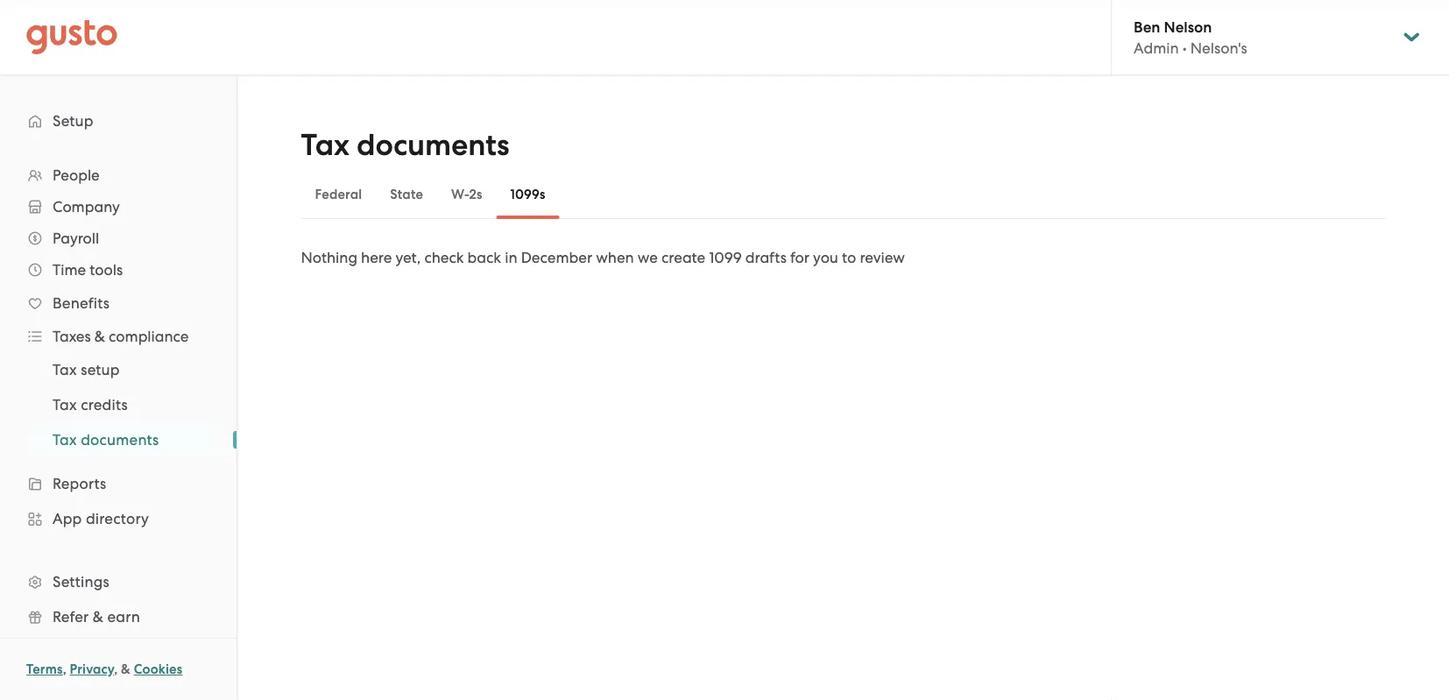 Task type: locate. For each thing, give the bounding box(es) containing it.
setup link
[[18, 105, 219, 137]]

review
[[860, 249, 905, 266]]

people
[[53, 167, 100, 184]]

refer & earn
[[53, 608, 140, 626]]

documents up state
[[357, 128, 510, 163]]

2 vertical spatial &
[[121, 662, 131, 678]]

0 vertical spatial tax documents
[[301, 128, 510, 163]]

tax setup
[[53, 361, 120, 379]]

w-2s
[[451, 187, 482, 202]]

documents
[[357, 128, 510, 163], [81, 431, 159, 449]]

terms link
[[26, 662, 63, 678]]

ben nelson admin • nelson's
[[1134, 18, 1248, 57]]

tax documents inside gusto navigation element
[[53, 431, 159, 449]]

for
[[791, 249, 810, 266]]

1099s
[[511, 187, 546, 202]]

tax documents down credits
[[53, 431, 159, 449]]

& left cookies
[[121, 662, 131, 678]]

2 , from the left
[[114, 662, 118, 678]]

&
[[94, 328, 105, 345], [93, 608, 103, 626], [121, 662, 131, 678]]

, left privacy link
[[63, 662, 66, 678]]

0 vertical spatial documents
[[357, 128, 510, 163]]

privacy link
[[70, 662, 114, 678]]

tax down taxes
[[53, 361, 77, 379]]

setup
[[53, 112, 94, 130]]

create
[[662, 249, 706, 266]]

tax left credits
[[53, 396, 77, 414]]

1 vertical spatial tax documents
[[53, 431, 159, 449]]

,
[[63, 662, 66, 678], [114, 662, 118, 678]]

yet,
[[396, 249, 421, 266]]

taxes & compliance
[[53, 328, 189, 345]]

& inside "link"
[[93, 608, 103, 626]]

you
[[813, 249, 839, 266]]

tools
[[90, 261, 123, 279]]

1 vertical spatial documents
[[81, 431, 159, 449]]

in
[[505, 249, 518, 266]]

earn
[[107, 608, 140, 626]]

2 list from the top
[[0, 352, 237, 458]]

1 list from the top
[[0, 160, 237, 700]]

1099
[[709, 249, 742, 266]]

state
[[390, 187, 423, 202]]

time tools button
[[18, 254, 219, 286]]

time tools
[[53, 261, 123, 279]]

tax down tax credits
[[53, 431, 77, 449]]

company button
[[18, 191, 219, 223]]

tax forms tab list
[[301, 170, 1386, 219]]

1 horizontal spatial ,
[[114, 662, 118, 678]]

& inside dropdown button
[[94, 328, 105, 345]]

state button
[[376, 174, 437, 216]]

1 horizontal spatial tax documents
[[301, 128, 510, 163]]

tax inside "link"
[[53, 396, 77, 414]]

federal
[[315, 187, 362, 202]]

terms
[[26, 662, 63, 678]]

1 vertical spatial &
[[93, 608, 103, 626]]

benefits
[[53, 294, 110, 312]]

tax credits
[[53, 396, 128, 414]]

tax documents
[[301, 128, 510, 163], [53, 431, 159, 449]]

0 horizontal spatial ,
[[63, 662, 66, 678]]

list containing people
[[0, 160, 237, 700]]

w-2s button
[[437, 174, 496, 216]]

, left cookies
[[114, 662, 118, 678]]

admin
[[1134, 39, 1179, 57]]

to
[[842, 249, 857, 266]]

1 horizontal spatial documents
[[357, 128, 510, 163]]

payroll
[[53, 230, 99, 247]]

taxes & compliance button
[[18, 321, 219, 352]]

federal button
[[301, 174, 376, 216]]

tax documents link
[[32, 424, 219, 456]]

& left the earn
[[93, 608, 103, 626]]

1 , from the left
[[63, 662, 66, 678]]

list
[[0, 160, 237, 700], [0, 352, 237, 458]]

gusto navigation element
[[0, 75, 237, 700]]

documents down 'tax credits' "link"
[[81, 431, 159, 449]]

0 horizontal spatial tax documents
[[53, 431, 159, 449]]

0 horizontal spatial documents
[[81, 431, 159, 449]]

nelson
[[1164, 18, 1212, 36]]

& right taxes
[[94, 328, 105, 345]]

tax
[[301, 128, 350, 163], [53, 361, 77, 379], [53, 396, 77, 414], [53, 431, 77, 449]]

& for compliance
[[94, 328, 105, 345]]

we
[[638, 249, 658, 266]]

0 vertical spatial &
[[94, 328, 105, 345]]

tax documents up state
[[301, 128, 510, 163]]



Task type: vqa. For each thing, say whether or not it's contained in the screenshot.
Add custom field
no



Task type: describe. For each thing, give the bounding box(es) containing it.
app directory
[[53, 510, 149, 528]]

app directory link
[[18, 503, 219, 535]]

credits
[[81, 396, 128, 414]]

benefits link
[[18, 287, 219, 319]]

list containing tax setup
[[0, 352, 237, 458]]

reports
[[53, 475, 106, 493]]

tax for 'tax credits' "link"
[[53, 396, 77, 414]]

tax for tax documents link
[[53, 431, 77, 449]]

w-
[[451, 187, 469, 202]]

setup
[[81, 361, 120, 379]]

settings link
[[18, 566, 219, 598]]

payroll button
[[18, 223, 219, 254]]

december
[[521, 249, 593, 266]]

drafts
[[746, 249, 787, 266]]

compliance
[[109, 328, 189, 345]]

company
[[53, 198, 120, 216]]

tax for tax setup link
[[53, 361, 77, 379]]

reports link
[[18, 468, 219, 500]]

2s
[[469, 187, 482, 202]]

here
[[361, 249, 392, 266]]

ben
[[1134, 18, 1161, 36]]

taxes
[[53, 328, 91, 345]]

tax up federal
[[301, 128, 350, 163]]

privacy
[[70, 662, 114, 678]]

1099s button
[[496, 174, 560, 216]]

when
[[596, 249, 634, 266]]

check
[[425, 249, 464, 266]]

people button
[[18, 160, 219, 191]]

nothing
[[301, 249, 358, 266]]

app
[[53, 510, 82, 528]]

cookies
[[134, 662, 183, 678]]

cookies button
[[134, 659, 183, 680]]

refer
[[53, 608, 89, 626]]

documents inside gusto navigation element
[[81, 431, 159, 449]]

back
[[468, 249, 501, 266]]

settings
[[53, 573, 109, 591]]

tax credits link
[[32, 389, 219, 421]]

time
[[53, 261, 86, 279]]

terms , privacy , & cookies
[[26, 662, 183, 678]]

•
[[1183, 39, 1187, 57]]

& for earn
[[93, 608, 103, 626]]

nothing here yet, check back in december when we create 1099 drafts for you to review
[[301, 249, 905, 266]]

tax setup link
[[32, 354, 219, 386]]

directory
[[86, 510, 149, 528]]

home image
[[26, 20, 117, 55]]

nelson's
[[1191, 39, 1248, 57]]

refer & earn link
[[18, 601, 219, 633]]



